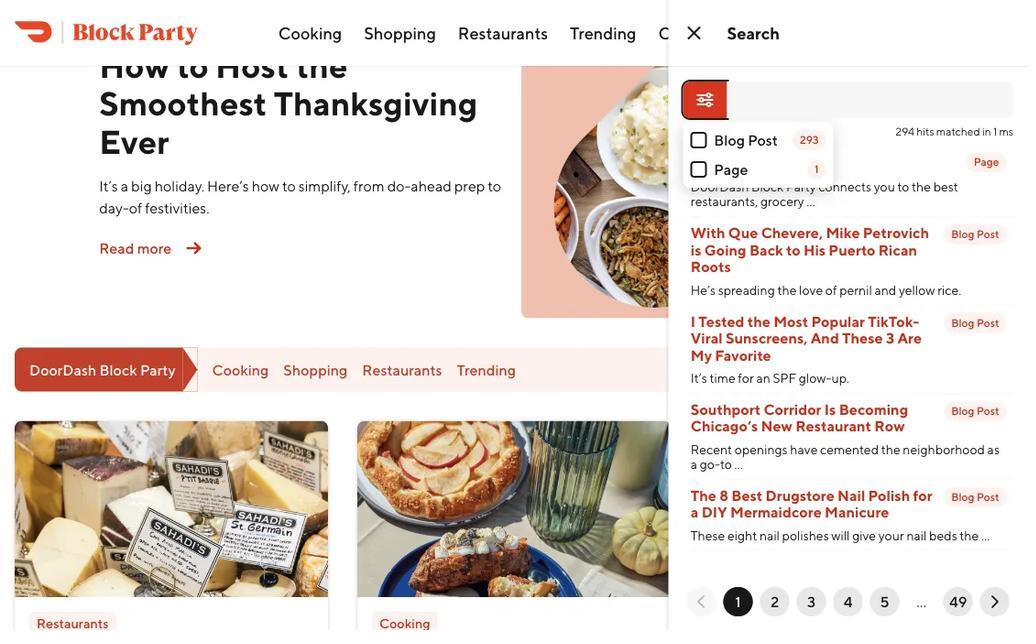 Task type: vqa. For each thing, say whether or not it's contained in the screenshot.
the right This
no



Task type: describe. For each thing, give the bounding box(es) containing it.
1 vertical spatial restaurants
[[362, 362, 442, 379]]

tested
[[698, 313, 744, 330]]

to inside the doordash block party connects you to the best restaurants, grocery …
[[898, 179, 909, 194]]

trending link for shopping link related to the rightmost restaurants link
[[570, 16, 637, 50]]

the 8 best drugstore nail polish for a diy mermaidcore manicure
[[691, 487, 933, 521]]

a for the
[[691, 504, 698, 521]]

how to host the smoothest thanksgiving ever link
[[99, 46, 478, 161]]

beds
[[929, 528, 957, 543]]

roots
[[691, 258, 731, 275]]

que
[[728, 224, 758, 242]]

he's spreading the love of pernil and yellow rice.
[[691, 282, 961, 297]]

filters button
[[683, 82, 727, 118]]

do-
[[387, 178, 411, 195]]

the
[[691, 487, 716, 504]]

becoming
[[839, 401, 908, 418]]

the inside recent openings have cemented the neighborhood as a go-to …
[[881, 442, 900, 457]]

about
[[691, 152, 734, 169]]

recent openings have cemented the neighborhood as a go-to …
[[691, 442, 1000, 472]]

and
[[875, 282, 896, 297]]

nail
[[838, 487, 865, 504]]

trending link for the middle restaurants link shopping link
[[457, 362, 516, 379]]

it's for it's a big holiday. here's how to simplify, from do-ahead prep to day-of festivities.
[[99, 178, 118, 195]]

… for about block party
[[807, 194, 815, 209]]

mike
[[826, 224, 860, 242]]

time
[[710, 371, 735, 386]]

and
[[811, 329, 839, 347]]

shopping link for the middle restaurants link
[[284, 362, 348, 379]]

cxblog dd thanksgiving mbz lead image
[[700, 422, 1014, 598]]

eight
[[727, 528, 757, 543]]

party for doordash block party connects you to the best restaurants, grocery …
[[786, 179, 816, 194]]

8
[[719, 487, 728, 504]]

chicago's
[[691, 418, 758, 435]]

blog for the 8 best drugstore nail polish for a diy mermaidcore manicure
[[951, 491, 975, 504]]

have
[[790, 442, 818, 457]]

cities link
[[659, 16, 719, 50]]

close image
[[683, 22, 705, 44]]

grocery
[[760, 194, 804, 209]]

go to previous page image
[[691, 591, 713, 613]]

… for southport corridor is becoming chicago's new restaurant row
[[734, 457, 743, 472]]

hits
[[917, 125, 935, 138]]

you
[[874, 179, 895, 194]]

3 inside i tested the most popular tiktok- viral sunscreens, and these 3 are my favorite
[[886, 329, 894, 347]]

0 vertical spatial 1
[[994, 125, 998, 138]]

favorite
[[715, 346, 771, 364]]

the right beds
[[960, 528, 979, 543]]

294 hits matched in 1 ms
[[896, 125, 1014, 138]]

puerto
[[829, 241, 876, 259]]

row
[[874, 418, 905, 435]]

2 horizontal spatial restaurants
[[458, 23, 548, 43]]

yellow
[[899, 282, 935, 297]]

spf
[[773, 371, 796, 386]]

here's
[[207, 178, 249, 195]]

simplify,
[[299, 178, 351, 195]]

post for with que chevere, mike petrovich is going back to his puerto rican roots
[[977, 228, 999, 241]]

restaurants link inside 'button'
[[29, 613, 116, 632]]

cxblog dd thanksgiving outside lead image
[[358, 422, 671, 598]]

are
[[897, 329, 922, 347]]

it's a big holiday. here's how to simplify, from do-ahead prep to day-of festivities.
[[99, 178, 502, 217]]

it's time for an spf glow-up.
[[691, 371, 849, 386]]

to inside "how to host the smoothest thanksgiving ever"
[[177, 46, 209, 85]]

blog post for the 8 best drugstore nail polish for a diy mermaidcore manicure
[[951, 491, 999, 504]]

restaurants inside 'button'
[[37, 616, 109, 632]]

4 button
[[834, 588, 863, 617]]

holiday.
[[155, 178, 204, 195]]

ahead
[[411, 178, 452, 195]]

polishes
[[782, 528, 829, 543]]

to right prep
[[488, 178, 502, 195]]

chevere,
[[761, 224, 823, 242]]

go-
[[700, 457, 720, 472]]

restaurants,
[[691, 194, 758, 209]]

these eight nail polishes will give your nail beds the …
[[691, 528, 990, 543]]

thanksgiving
[[274, 84, 478, 123]]

blog up about on the right of the page
[[714, 132, 745, 149]]

1 horizontal spatial 1
[[815, 163, 819, 176]]

glow-
[[799, 371, 832, 386]]

a for recent
[[691, 457, 697, 472]]

going
[[704, 241, 746, 259]]

southport corridor is becoming chicago's new restaurant row
[[691, 401, 908, 435]]

popular
[[811, 313, 865, 330]]

i tested the most popular tiktok- viral sunscreens, and these 3 are my favorite link
[[691, 313, 937, 364]]

block for about block party
[[737, 152, 775, 169]]

big
[[131, 178, 152, 195]]

is
[[691, 241, 701, 259]]

blog post for i tested the most popular tiktok- viral sunscreens, and these 3 are my favorite
[[951, 316, 999, 329]]

my
[[691, 346, 712, 364]]

as
[[987, 442, 1000, 457]]

your
[[879, 528, 904, 543]]

back
[[749, 241, 783, 259]]

1 cooking button from the left
[[358, 422, 671, 632]]

pernil
[[839, 282, 872, 297]]

blog post for southport corridor is becoming chicago's new restaurant row
[[951, 405, 999, 417]]

4
[[844, 594, 853, 611]]

of inside it's a big holiday. here's how to simplify, from do-ahead prep to day-of festivities.
[[129, 200, 142, 217]]

post for southport corridor is becoming chicago's new restaurant row
[[977, 405, 999, 417]]

love
[[799, 282, 823, 297]]

manicure
[[825, 504, 889, 521]]

cxblog dd thanksgiving tips lead image
[[522, 0, 929, 319]]

1 horizontal spatial of
[[825, 282, 837, 297]]

restaurant
[[796, 418, 871, 435]]

to right how
[[282, 178, 296, 195]]

smoothest
[[99, 84, 267, 123]]

day-
[[99, 200, 129, 217]]

tiktok-
[[868, 313, 919, 330]]



Task type: locate. For each thing, give the bounding box(es) containing it.
blog for i tested the most popular tiktok- viral sunscreens, and these 3 are my favorite
[[951, 316, 975, 329]]

2 vertical spatial 1
[[736, 594, 741, 611]]

0 horizontal spatial 1
[[736, 594, 741, 611]]

search
[[727, 23, 780, 43]]

trending for the left trending link
[[106, 13, 160, 29]]

1 vertical spatial of
[[825, 282, 837, 297]]

about block party link
[[691, 152, 815, 169]]

doordash block party connects you to the best restaurants, grocery …
[[691, 179, 958, 209]]

293
[[800, 133, 819, 146]]

best
[[731, 487, 763, 504]]

restaurants link
[[458, 16, 548, 50], [362, 362, 442, 379], [29, 613, 116, 632]]

0 vertical spatial these
[[842, 329, 883, 347]]

the left best
[[912, 179, 931, 194]]

0 vertical spatial 3
[[886, 329, 894, 347]]

1 up the doordash block party connects you to the best restaurants, grocery …
[[815, 163, 819, 176]]

0 horizontal spatial shopping
[[284, 362, 348, 379]]

0 vertical spatial shopping
[[364, 23, 436, 43]]

these right and
[[842, 329, 883, 347]]

recent
[[691, 442, 732, 457]]

2 cooking button from the left
[[700, 422, 1014, 632]]

drugstore
[[766, 487, 835, 504]]

1 horizontal spatial restaurants
[[362, 362, 442, 379]]

2 vertical spatial restaurants
[[37, 616, 109, 632]]

arrow right image
[[179, 234, 208, 264]]

2 horizontal spatial trending link
[[570, 16, 637, 50]]

for left an at right bottom
[[738, 371, 754, 386]]

0 vertical spatial …
[[807, 194, 815, 209]]

blog up beds
[[951, 491, 975, 504]]

1 inside button
[[736, 594, 741, 611]]

shopping link for the rightmost restaurants link
[[364, 16, 436, 50]]

3 right 2 button
[[808, 594, 816, 611]]

filters image
[[694, 89, 716, 111]]

will
[[831, 528, 850, 543]]

viral
[[691, 329, 723, 347]]

the left most
[[747, 313, 771, 330]]

Blog Post checkbox
[[691, 132, 707, 149]]

1 vertical spatial 3
[[808, 594, 816, 611]]

blog
[[714, 132, 745, 149], [951, 228, 975, 241], [951, 316, 975, 329], [951, 405, 975, 417], [951, 491, 975, 504]]

… right grocery
[[807, 194, 815, 209]]

… inside the doordash block party connects you to the best restaurants, grocery …
[[807, 194, 815, 209]]

to right how at the left of page
[[177, 46, 209, 85]]

trending for shopping link related to the rightmost restaurants link's trending link
[[570, 23, 637, 43]]

a left big
[[121, 178, 128, 195]]

about block party
[[691, 152, 815, 169]]

0 horizontal spatial …
[[734, 457, 743, 472]]

1 vertical spatial these
[[691, 528, 725, 543]]

0 horizontal spatial restaurants
[[37, 616, 109, 632]]

for right polish
[[913, 487, 933, 504]]

neighborhood
[[903, 442, 985, 457]]

for inside the 8 best drugstore nail polish for a diy mermaidcore manicure
[[913, 487, 933, 504]]

a inside recent openings have cemented the neighborhood as a go-to …
[[691, 457, 697, 472]]

the down row
[[881, 442, 900, 457]]

corridor
[[764, 401, 821, 418]]

trending
[[106, 13, 160, 29], [570, 23, 637, 43], [457, 362, 516, 379]]

… inside recent openings have cemented the neighborhood as a go-to …
[[734, 457, 743, 472]]

the inside "how to host the smoothest thanksgiving ever"
[[296, 46, 348, 85]]

1 horizontal spatial these
[[842, 329, 883, 347]]

it's up day-
[[99, 178, 118, 195]]

2 horizontal spatial 1
[[994, 125, 998, 138]]

i
[[691, 313, 695, 330]]

connects
[[819, 179, 871, 194]]

doordash for doordash block party connects you to the best restaurants, grocery …
[[691, 179, 749, 194]]

0 horizontal spatial cooking button
[[358, 422, 671, 632]]

page for doordash block party connects you to the best restaurants, grocery …
[[974, 156, 999, 168]]

doordash for doordash block party
[[29, 362, 97, 379]]

49
[[950, 594, 968, 611]]

a inside the 8 best drugstore nail polish for a diy mermaidcore manicure
[[691, 504, 698, 521]]

blog post
[[714, 132, 778, 149], [951, 228, 999, 241], [951, 316, 999, 329], [951, 405, 999, 417], [951, 491, 999, 504]]

0 horizontal spatial restaurants link
[[29, 613, 116, 632]]

… right beds
[[981, 528, 990, 543]]

1 right the in
[[994, 125, 998, 138]]

0 horizontal spatial for
[[738, 371, 754, 386]]

read more
[[99, 240, 172, 258]]

go to next page image
[[984, 591, 1006, 613]]

a left diy
[[691, 504, 698, 521]]

doordash block party link
[[15, 349, 198, 393]]

how
[[99, 46, 170, 85]]

blog for with que chevere, mike petrovich is going back to his puerto rican roots
[[951, 228, 975, 241]]

1 vertical spatial 1
[[815, 163, 819, 176]]

from
[[354, 178, 385, 195]]

cemented
[[820, 442, 879, 457]]

host
[[216, 46, 289, 85]]

0 horizontal spatial of
[[129, 200, 142, 217]]

up.
[[832, 371, 849, 386]]

he's
[[691, 282, 716, 297]]

0 vertical spatial for
[[738, 371, 754, 386]]

post for the 8 best drugstore nail polish for a diy mermaidcore manicure
[[977, 491, 999, 504]]

post for i tested the most popular tiktok- viral sunscreens, and these 3 are my favorite
[[977, 316, 999, 329]]

the left love
[[777, 282, 797, 297]]

to left his in the right top of the page
[[786, 241, 800, 259]]

best
[[933, 179, 958, 194]]

these down diy
[[691, 528, 725, 543]]

2 horizontal spatial …
[[981, 528, 990, 543]]

1 left 2
[[736, 594, 741, 611]]

cooking button
[[358, 422, 671, 632], [700, 422, 1014, 632]]

blog post up about block party
[[714, 132, 778, 149]]

diy
[[701, 504, 727, 521]]

2 horizontal spatial restaurants link
[[458, 16, 548, 50]]

0 horizontal spatial it's
[[99, 178, 118, 195]]

festivities.
[[145, 200, 210, 217]]

is
[[824, 401, 836, 418]]

0 horizontal spatial 3
[[808, 594, 816, 611]]

the inside i tested the most popular tiktok- viral sunscreens, and these 3 are my favorite
[[747, 313, 771, 330]]

block for doordash block party
[[99, 362, 137, 379]]

party for about block party
[[778, 152, 815, 169]]

Page checkbox
[[691, 161, 707, 178]]

0 vertical spatial restaurants link
[[458, 16, 548, 50]]

a inside it's a big holiday. here's how to simplify, from do-ahead prep to day-of festivities.
[[121, 178, 128, 195]]

1 button
[[724, 588, 753, 617]]

1 nail from the left
[[760, 528, 780, 543]]

to right "you"
[[898, 179, 909, 194]]

1 horizontal spatial doordash
[[691, 179, 749, 194]]

1 vertical spatial a
[[691, 457, 697, 472]]

2 vertical spatial a
[[691, 504, 698, 521]]

0 vertical spatial a
[[121, 178, 128, 195]]

of down big
[[129, 200, 142, 217]]

it's
[[99, 178, 118, 195], [691, 371, 707, 386]]

0 vertical spatial restaurants
[[458, 23, 548, 43]]

ever
[[99, 122, 169, 161]]

2 nail from the left
[[907, 528, 927, 543]]

an
[[756, 371, 770, 386]]

to inside the with que chevere, mike petrovich is going back to his puerto rican roots
[[786, 241, 800, 259]]

0 horizontal spatial these
[[691, 528, 725, 543]]

1 vertical spatial block
[[751, 179, 784, 194]]

0 horizontal spatial nail
[[760, 528, 780, 543]]

with
[[691, 224, 725, 242]]

more
[[137, 240, 172, 258]]

cxblog dd sahadis lead image
[[15, 422, 328, 598]]

2 vertical spatial party
[[140, 362, 176, 379]]

a left go-
[[691, 457, 697, 472]]

with que chevere, mike petrovich is going back to his puerto rican roots
[[691, 224, 929, 275]]

it's down my in the bottom of the page
[[691, 371, 707, 386]]

1 horizontal spatial trending link
[[457, 362, 516, 379]]

2 vertical spatial block
[[99, 362, 137, 379]]

1 horizontal spatial for
[[913, 487, 933, 504]]

for
[[738, 371, 754, 386], [913, 487, 933, 504]]

3 left the "are"
[[886, 329, 894, 347]]

of right love
[[825, 282, 837, 297]]

0 vertical spatial shopping link
[[364, 16, 436, 50]]

blog up neighborhood
[[951, 405, 975, 417]]

most
[[774, 313, 808, 330]]

page down the in
[[974, 156, 999, 168]]

3 inside 3 button
[[808, 594, 816, 611]]

party inside the doordash block party connects you to the best restaurants, grocery …
[[786, 179, 816, 194]]

nail
[[760, 528, 780, 543], [907, 528, 927, 543]]

2 vertical spatial restaurants link
[[29, 613, 116, 632]]

southport corridor is becoming chicago's new restaurant row link
[[691, 401, 937, 435]]

1 vertical spatial shopping
[[284, 362, 348, 379]]

matched
[[937, 125, 981, 138]]

nail down the mermaidcore
[[760, 528, 780, 543]]

blog post down rice.
[[951, 316, 999, 329]]

trending link
[[99, 10, 167, 33], [570, 16, 637, 50], [457, 362, 516, 379]]

0 horizontal spatial page
[[714, 161, 748, 178]]

0 horizontal spatial shopping link
[[284, 362, 348, 379]]

0 horizontal spatial trending
[[106, 13, 160, 29]]

it's for it's time for an spf glow-up.
[[691, 371, 707, 386]]

polish
[[868, 487, 910, 504]]

nail right your
[[907, 528, 927, 543]]

… for the 8 best drugstore nail polish for a diy mermaidcore manicure
[[981, 528, 990, 543]]

page for 1
[[714, 161, 748, 178]]

his
[[803, 241, 826, 259]]

blog post down best
[[951, 228, 999, 241]]

shopping for shopping link related to the rightmost restaurants link
[[364, 23, 436, 43]]

2
[[771, 594, 779, 611]]

how
[[252, 178, 280, 195]]

1 horizontal spatial page
[[974, 156, 999, 168]]

read
[[99, 240, 134, 258]]

shopping link
[[364, 16, 436, 50], [284, 362, 348, 379]]

0 vertical spatial party
[[778, 152, 815, 169]]

1 vertical spatial it's
[[691, 371, 707, 386]]

1 vertical spatial shopping link
[[284, 362, 348, 379]]

294
[[896, 125, 915, 138]]

0 horizontal spatial doordash
[[29, 362, 97, 379]]

shopping for the middle restaurants link shopping link
[[284, 362, 348, 379]]

0 vertical spatial it's
[[99, 178, 118, 195]]

…
[[807, 194, 815, 209], [734, 457, 743, 472], [981, 528, 990, 543]]

spreading
[[718, 282, 775, 297]]

1 horizontal spatial shopping link
[[364, 16, 436, 50]]

i tested the most popular tiktok- viral sunscreens, and these 3 are my favorite
[[691, 313, 922, 364]]

0 vertical spatial doordash
[[691, 179, 749, 194]]

the right host at top
[[296, 46, 348, 85]]

1 horizontal spatial trending
[[457, 362, 516, 379]]

1 horizontal spatial cooking button
[[700, 422, 1014, 632]]

to inside recent openings have cemented the neighborhood as a go-to …
[[720, 457, 732, 472]]

… right go-
[[734, 457, 743, 472]]

blog down best
[[951, 228, 975, 241]]

rice.
[[938, 282, 961, 297]]

block inside the doordash block party connects you to the best restaurants, grocery …
[[751, 179, 784, 194]]

blog for southport corridor is becoming chicago's new restaurant row
[[951, 405, 975, 417]]

these inside i tested the most popular tiktok- viral sunscreens, and these 3 are my favorite
[[842, 329, 883, 347]]

1 horizontal spatial restaurants link
[[362, 362, 442, 379]]

page right the page option
[[714, 161, 748, 178]]

0 horizontal spatial trending link
[[99, 10, 167, 33]]

doordash inside the doordash block party connects you to the best restaurants, grocery …
[[691, 179, 749, 194]]

1 vertical spatial restaurants link
[[362, 362, 442, 379]]

1 horizontal spatial shopping
[[364, 23, 436, 43]]

the 8 best drugstore nail polish for a diy mermaidcore manicure link
[[691, 487, 937, 521]]

2 horizontal spatial trending
[[570, 23, 637, 43]]

blog post for with que chevere, mike petrovich is going back to his puerto rican roots
[[951, 228, 999, 241]]

in
[[983, 125, 992, 138]]

mermaidcore
[[730, 504, 822, 521]]

1 horizontal spatial …
[[807, 194, 815, 209]]

1 horizontal spatial it's
[[691, 371, 707, 386]]

1 vertical spatial …
[[734, 457, 743, 472]]

trending for trending link associated with the middle restaurants link shopping link
[[457, 362, 516, 379]]

how to host the smoothest thanksgiving ever
[[99, 46, 478, 161]]

ms
[[1000, 125, 1014, 138]]

party for doordash block party
[[140, 362, 176, 379]]

3
[[886, 329, 894, 347], [808, 594, 816, 611]]

doordash blog image
[[15, 21, 198, 45]]

to up 8
[[720, 457, 732, 472]]

blog post up beds
[[951, 491, 999, 504]]

it's inside it's a big holiday. here's how to simplify, from do-ahead prep to day-of festivities.
[[99, 178, 118, 195]]

blog post up as
[[951, 405, 999, 417]]

blog down rice.
[[951, 316, 975, 329]]

3 button
[[797, 588, 827, 617]]

openings
[[735, 442, 788, 457]]

1 vertical spatial doordash
[[29, 362, 97, 379]]

0 vertical spatial block
[[737, 152, 775, 169]]

new
[[761, 418, 793, 435]]

block for doordash block party connects you to the best restaurants, grocery …
[[751, 179, 784, 194]]

1 horizontal spatial 3
[[886, 329, 894, 347]]

the inside the doordash block party connects you to the best restaurants, grocery …
[[912, 179, 931, 194]]

2 vertical spatial …
[[981, 528, 990, 543]]

1 horizontal spatial nail
[[907, 528, 927, 543]]

5
[[881, 594, 890, 611]]

1 vertical spatial party
[[786, 179, 816, 194]]

sunscreens,
[[726, 329, 808, 347]]

prep
[[455, 178, 485, 195]]

shopping
[[364, 23, 436, 43], [284, 362, 348, 379]]

1 vertical spatial for
[[913, 487, 933, 504]]

0 vertical spatial of
[[129, 200, 142, 217]]

2 button
[[761, 588, 790, 617]]



